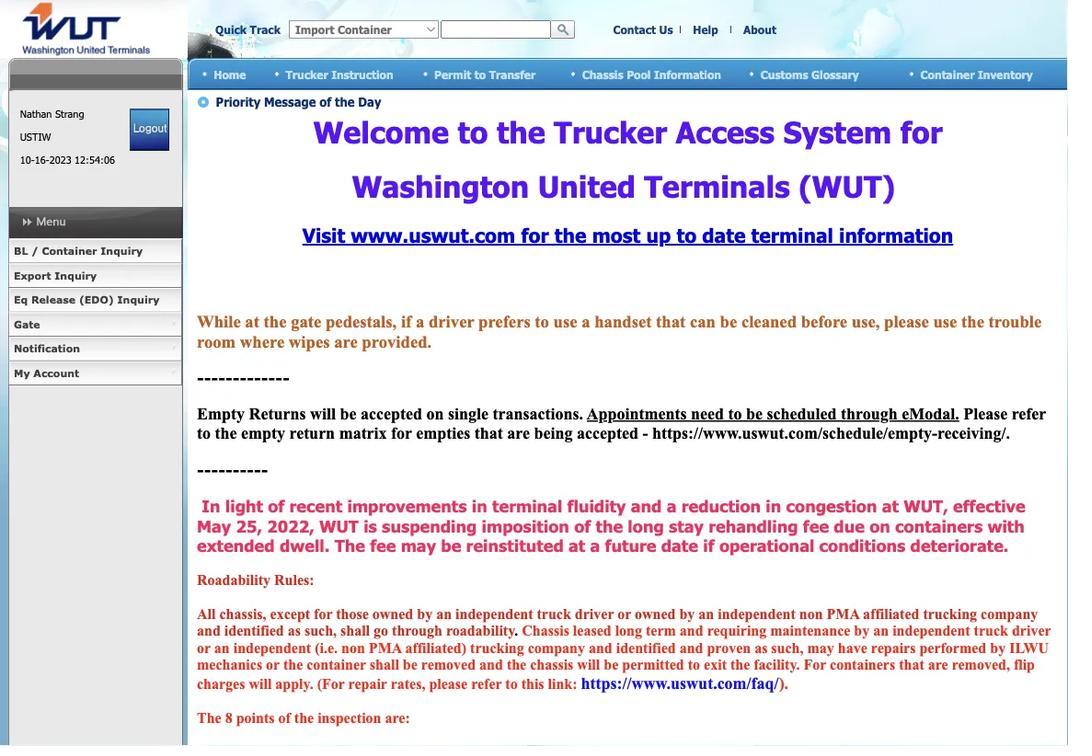 Task type: describe. For each thing, give the bounding box(es) containing it.
contact us link
[[613, 23, 673, 36]]

pool
[[627, 67, 651, 81]]

inquiry for container
[[101, 245, 143, 257]]

home
[[214, 67, 246, 81]]

bl
[[14, 245, 28, 257]]

customs glossary
[[761, 67, 859, 81]]

nathan
[[20, 108, 52, 120]]

ustiw
[[20, 131, 51, 143]]

chassis pool information
[[582, 67, 721, 81]]

export inquiry
[[14, 269, 97, 282]]

eq release (edo) inquiry
[[14, 293, 159, 306]]

strang
[[55, 108, 84, 120]]

eq
[[14, 293, 28, 306]]

instruction
[[331, 67, 393, 81]]

about link
[[743, 23, 776, 36]]

my account link
[[8, 361, 182, 385]]

track
[[250, 23, 281, 36]]

contact us
[[613, 23, 673, 36]]

quick
[[215, 23, 247, 36]]

contact
[[613, 23, 656, 36]]

/
[[31, 245, 38, 257]]

us
[[659, 23, 673, 36]]

gate
[[14, 318, 40, 330]]

nathan strang
[[20, 108, 84, 120]]

16-
[[35, 154, 49, 166]]

export inquiry link
[[8, 264, 182, 288]]

release
[[31, 293, 76, 306]]

permit
[[434, 67, 471, 81]]

10-
[[20, 154, 35, 166]]

0 vertical spatial container
[[921, 67, 975, 81]]

eq release (edo) inquiry link
[[8, 288, 182, 312]]

information
[[654, 67, 721, 81]]

quick track
[[215, 23, 281, 36]]

bl / container inquiry
[[14, 245, 143, 257]]

inventory
[[978, 67, 1033, 81]]



Task type: vqa. For each thing, say whether or not it's contained in the screenshot.
the topmost Container
yes



Task type: locate. For each thing, give the bounding box(es) containing it.
notification link
[[8, 337, 182, 361]]

about
[[743, 23, 776, 36]]

gate link
[[8, 312, 182, 337]]

customs
[[761, 67, 808, 81]]

0 horizontal spatial container
[[42, 245, 97, 257]]

trucker
[[286, 67, 328, 81]]

glossary
[[812, 67, 859, 81]]

help
[[693, 23, 718, 36]]

account
[[33, 367, 79, 379]]

container left inventory
[[921, 67, 975, 81]]

inquiry for (edo)
[[117, 293, 159, 306]]

1 vertical spatial container
[[42, 245, 97, 257]]

1 horizontal spatial container
[[921, 67, 975, 81]]

help link
[[693, 23, 718, 36]]

login image
[[130, 109, 169, 151]]

container
[[921, 67, 975, 81], [42, 245, 97, 257]]

2 vertical spatial inquiry
[[117, 293, 159, 306]]

(edo)
[[79, 293, 114, 306]]

container inventory
[[921, 67, 1033, 81]]

trucker instruction
[[286, 67, 393, 81]]

inquiry
[[101, 245, 143, 257], [55, 269, 97, 282], [117, 293, 159, 306]]

inquiry up export inquiry link
[[101, 245, 143, 257]]

1 vertical spatial inquiry
[[55, 269, 97, 282]]

inquiry down bl / container inquiry
[[55, 269, 97, 282]]

12:54:06
[[75, 154, 115, 166]]

0 vertical spatial inquiry
[[101, 245, 143, 257]]

None text field
[[441, 20, 551, 39]]

notification
[[14, 342, 80, 355]]

my account
[[14, 367, 79, 379]]

my
[[14, 367, 30, 379]]

to
[[475, 67, 486, 81]]

container up export inquiry
[[42, 245, 97, 257]]

permit to transfer
[[434, 67, 536, 81]]

10-16-2023 12:54:06
[[20, 154, 115, 166]]

bl / container inquiry link
[[8, 239, 182, 264]]

transfer
[[489, 67, 536, 81]]

2023
[[49, 154, 71, 166]]

inquiry right (edo) at the left of page
[[117, 293, 159, 306]]

export
[[14, 269, 51, 282]]

chassis
[[582, 67, 623, 81]]



